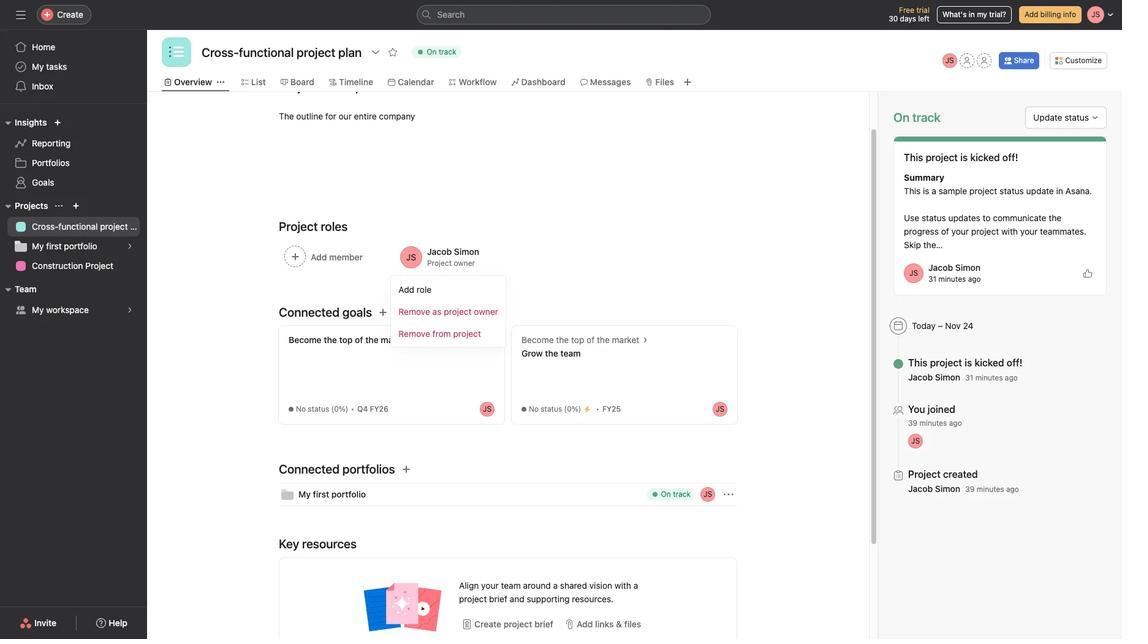 Task type: describe. For each thing, give the bounding box(es) containing it.
1 (0%) from the left
[[331, 405, 348, 414]]

messages link
[[580, 75, 631, 89]]

update
[[1026, 186, 1054, 196]]

around
[[523, 580, 551, 591]]

today
[[912, 321, 936, 331]]

calendar link
[[388, 75, 434, 89]]

my tasks
[[32, 61, 67, 72]]

for
[[325, 111, 336, 121]]

today – nov 24
[[912, 321, 974, 331]]

in inside latest status update element
[[1056, 186, 1063, 196]]

1 horizontal spatial first
[[313, 489, 329, 500]]

js inside latest status update element
[[909, 268, 918, 278]]

vision
[[589, 580, 612, 591]]

this for this is a sample project status update in asana.
[[904, 186, 921, 196]]

invite
[[34, 618, 56, 628]]

resources.
[[572, 594, 614, 604]]

construction project link
[[7, 256, 140, 276]]

this is a sample project status update in asana.
[[904, 186, 1092, 196]]

team for the
[[561, 348, 581, 359]]

see details, my first portfolio image
[[126, 243, 134, 250]]

kicked off!
[[970, 152, 1018, 163]]

workflow
[[459, 77, 497, 87]]

update status button
[[1025, 107, 1107, 129]]

project for jacob simon project owner
[[427, 259, 452, 268]]

0 horizontal spatial of
[[355, 335, 363, 345]]

customize button
[[1050, 52, 1107, 69]]

1 horizontal spatial of
[[587, 335, 595, 345]]

jacob inside jacob simon 31 minutes ago
[[929, 262, 953, 273]]

1 no status (0%) from the left
[[296, 405, 348, 414]]

nov
[[945, 321, 961, 331]]

2 horizontal spatial your
[[1020, 226, 1038, 237]]

portfolio inside "projects" element
[[64, 241, 97, 251]]

share
[[1014, 56, 1034, 65]]

my for my first portfolio link
[[32, 241, 44, 251]]

1 vertical spatial js button
[[701, 487, 715, 502]]

our
[[339, 111, 352, 121]]

jacob simon link inside latest status update element
[[929, 262, 981, 273]]

progress
[[904, 226, 939, 237]]

add to starred image
[[388, 47, 398, 57]]

new image
[[54, 119, 62, 126]]

projects
[[15, 200, 48, 211]]

board
[[290, 77, 314, 87]]

on track button
[[407, 44, 467, 61]]

project up "summary" in the top right of the page
[[926, 152, 958, 163]]

brief inside align your team around a shared vision with a project brief and supporting resources.
[[489, 594, 507, 604]]

create for create project brief
[[474, 619, 501, 629]]

my first portfolio inside my first portfolio link
[[32, 241, 97, 251]]

teams element
[[0, 278, 147, 322]]

files
[[624, 619, 641, 629]]

tasks
[[46, 61, 67, 72]]

project for construction project
[[85, 260, 113, 271]]

project inside use status updates to communicate the progress of your project with your teammates. skip the…
[[971, 226, 999, 237]]

this project is kicked off!
[[904, 152, 1018, 163]]

entire
[[354, 111, 377, 121]]

my first portfolio link
[[7, 237, 140, 256]]

role
[[417, 284, 432, 294]]

align
[[459, 580, 479, 591]]

you joined button
[[908, 403, 962, 416]]

what's in my trial?
[[943, 10, 1006, 19]]

1 horizontal spatial a
[[634, 580, 638, 591]]

my workspace
[[32, 305, 89, 315]]

add billing info
[[1025, 10, 1076, 19]]

status down grow the team
[[541, 405, 562, 414]]

inbox link
[[7, 77, 140, 96]]

ago inside project created jacob simon 39 minutes ago
[[1006, 485, 1019, 494]]

ago inside "you joined 39 minutes ago"
[[949, 419, 962, 428]]

1 vertical spatial my first portfolio
[[298, 489, 366, 500]]

help button
[[88, 612, 135, 634]]

2 (0%) from the left
[[564, 405, 581, 414]]

my down connected portfolios
[[298, 489, 311, 500]]

simon inside this project is kicked off! jacob simon 31 minutes ago
[[935, 372, 961, 382]]

key resources
[[279, 537, 357, 551]]

your inside align your team around a shared vision with a project brief and supporting resources.
[[481, 580, 499, 591]]

39 inside "you joined 39 minutes ago"
[[908, 419, 918, 428]]

projects element
[[0, 195, 147, 278]]

add goal image
[[378, 308, 388, 317]]

sample
[[939, 186, 967, 196]]

updates
[[948, 213, 981, 223]]

links
[[595, 619, 614, 629]]

minutes inside jacob simon 31 minutes ago
[[939, 275, 966, 284]]

kicked
[[975, 357, 1004, 368]]

add links & files button
[[561, 614, 644, 636]]

workflow link
[[449, 75, 497, 89]]

goals link
[[7, 173, 140, 192]]

remove as project owner link
[[391, 300, 506, 322]]

is for kicked
[[965, 357, 972, 368]]

functional
[[58, 221, 98, 232]]

project roles
[[279, 219, 348, 234]]

search button
[[416, 5, 711, 25]]

free trial 30 days left
[[889, 6, 930, 23]]

company
[[379, 111, 415, 121]]

1 horizontal spatial your
[[952, 226, 969, 237]]

remove from project
[[399, 328, 481, 339]]

2 horizontal spatial a
[[932, 186, 936, 196]]

outline
[[296, 111, 323, 121]]

files link
[[646, 75, 674, 89]]

calendar
[[398, 77, 434, 87]]

new project or portfolio image
[[73, 202, 80, 210]]

status inside use status updates to communicate the progress of your project with your teammates. skip the…
[[922, 213, 946, 223]]

to
[[983, 213, 991, 223]]

insights button
[[0, 115, 47, 130]]

track inside popup button
[[439, 47, 456, 56]]

projects button
[[0, 199, 48, 213]]

minutes inside this project is kicked off! jacob simon 31 minutes ago
[[976, 373, 1003, 382]]

what's in my trial? button
[[937, 6, 1012, 23]]

my workspace link
[[7, 300, 140, 320]]

0 vertical spatial js button
[[942, 53, 957, 68]]

• for • fy25
[[596, 405, 599, 414]]

add to portfolio image
[[401, 465, 411, 474]]

board link
[[281, 75, 314, 89]]

q4 fy26 button
[[354, 403, 404, 416]]

overview link
[[164, 75, 212, 89]]

owner inside jacob simon project owner
[[454, 259, 475, 268]]

summary
[[904, 172, 945, 183]]

search
[[437, 9, 465, 20]]

jacob simon link for this
[[908, 372, 961, 382]]

align your team around a shared vision with a project brief and supporting resources.
[[459, 580, 638, 604]]

update
[[1033, 112, 1062, 123]]

cross-functional project plan
[[32, 221, 147, 232]]

my tasks link
[[7, 57, 140, 77]]

fy25
[[603, 405, 621, 414]]

1 horizontal spatial on
[[661, 490, 671, 499]]

• q4 fy26
[[351, 405, 388, 414]]

billing
[[1041, 10, 1061, 19]]

add tab image
[[683, 77, 693, 87]]

workspace
[[46, 305, 89, 315]]

home
[[32, 42, 55, 52]]

create project brief
[[474, 619, 553, 629]]

construction
[[32, 260, 83, 271]]

global element
[[0, 30, 147, 104]]

customize
[[1065, 56, 1102, 65]]

timeline link
[[329, 75, 373, 89]]

minutes inside project created jacob simon 39 minutes ago
[[977, 485, 1004, 494]]

what's
[[943, 10, 967, 19]]

jacob simon
[[427, 246, 479, 257]]

my for my tasks link at the left of the page
[[32, 61, 44, 72]]

help
[[109, 618, 127, 628]]

simon inside project created jacob simon 39 minutes ago
[[935, 484, 961, 494]]

show options image
[[371, 47, 381, 57]]

inbox
[[32, 81, 53, 91]]

31 inside jacob simon 31 minutes ago
[[929, 275, 937, 284]]

tab actions image
[[217, 78, 224, 86]]



Task type: locate. For each thing, give the bounding box(es) containing it.
1 vertical spatial on
[[661, 490, 671, 499]]

project down jacob simon
[[427, 259, 452, 268]]

1 vertical spatial track
[[673, 490, 691, 499]]

become up grow
[[522, 335, 554, 345]]

this up "summary" in the top right of the page
[[904, 152, 923, 163]]

with right vision
[[615, 580, 631, 591]]

0 horizontal spatial on track
[[427, 47, 456, 56]]

1 vertical spatial team
[[501, 580, 521, 591]]

from
[[433, 328, 451, 339]]

ago inside this project is kicked off! jacob simon 31 minutes ago
[[1005, 373, 1018, 382]]

1 vertical spatial add
[[399, 284, 414, 294]]

0 vertical spatial remove
[[399, 306, 430, 317]]

the inside use status updates to communicate the progress of your project with your teammates. skip the…
[[1049, 213, 1062, 223]]

add inside button
[[1025, 10, 1039, 19]]

0 horizontal spatial top
[[339, 335, 353, 345]]

1 horizontal spatial with
[[1001, 226, 1018, 237]]

status
[[1065, 112, 1089, 123], [1000, 186, 1024, 196], [922, 213, 946, 223], [308, 405, 329, 414], [541, 405, 562, 414]]

joined
[[928, 404, 955, 415]]

0 vertical spatial is
[[960, 152, 968, 163]]

31 inside this project is kicked off! jacob simon 31 minutes ago
[[965, 373, 973, 382]]

on track inside popup button
[[427, 47, 456, 56]]

no status (0%) left • fy25
[[529, 405, 581, 414]]

project right from
[[453, 328, 481, 339]]

ago inside jacob simon 31 minutes ago
[[968, 275, 981, 284]]

30
[[889, 14, 898, 23]]

team inside align your team around a shared vision with a project brief and supporting resources.
[[501, 580, 521, 591]]

39 inside project created jacob simon 39 minutes ago
[[965, 485, 975, 494]]

files
[[655, 77, 674, 87]]

0 horizontal spatial with
[[615, 580, 631, 591]]

project down to
[[971, 226, 999, 237]]

1 horizontal spatial become the top of the market
[[522, 335, 639, 345]]

remove for remove as project owner
[[399, 306, 430, 317]]

status up progress
[[922, 213, 946, 223]]

communicate
[[993, 213, 1047, 223]]

you joined 39 minutes ago
[[908, 404, 962, 428]]

update status
[[1033, 112, 1089, 123]]

your
[[952, 226, 969, 237], [1020, 226, 1038, 237], [481, 580, 499, 591]]

31
[[929, 275, 937, 284], [965, 373, 973, 382]]

(0%) left q4
[[331, 405, 348, 414]]

add left billing
[[1025, 10, 1039, 19]]

0 horizontal spatial 39
[[908, 419, 918, 428]]

0 horizontal spatial js button
[[701, 487, 715, 502]]

this project is kicked off! button
[[908, 357, 1023, 369]]

1 vertical spatial owner
[[474, 306, 498, 317]]

is down "summary" in the top right of the page
[[923, 186, 929, 196]]

become the top of the market down connected goals
[[289, 335, 409, 345]]

your right align
[[481, 580, 499, 591]]

in left my
[[969, 10, 975, 19]]

js button left actions image at the right bottom
[[701, 487, 715, 502]]

minutes
[[939, 275, 966, 284], [976, 373, 1003, 382], [920, 419, 947, 428], [977, 485, 1004, 494]]

0 horizontal spatial team
[[501, 580, 521, 591]]

use
[[904, 213, 919, 223]]

1 vertical spatial simon
[[935, 372, 961, 382]]

0 vertical spatial team
[[561, 348, 581, 359]]

0 horizontal spatial become the top of the market
[[289, 335, 409, 345]]

31 down the this project is kicked off! button at the right bottom of the page
[[965, 373, 973, 382]]

as
[[433, 306, 442, 317]]

jacob down project created
[[908, 484, 933, 494]]

1 vertical spatial with
[[615, 580, 631, 591]]

0 vertical spatial portfolio
[[64, 241, 97, 251]]

is
[[960, 152, 968, 163], [923, 186, 929, 196], [965, 357, 972, 368]]

latest status update element
[[894, 136, 1107, 295]]

become down connected goals
[[289, 335, 322, 345]]

31 down the…
[[929, 275, 937, 284]]

2 top from the left
[[571, 335, 584, 345]]

jacob simon 31 minutes ago
[[929, 262, 981, 284]]

2 vertical spatial this
[[908, 357, 928, 368]]

on track left actions image at the right bottom
[[661, 490, 691, 499]]

1 top from the left
[[339, 335, 353, 345]]

0 horizontal spatial create
[[57, 9, 83, 20]]

2 horizontal spatial of
[[941, 226, 949, 237]]

my
[[977, 10, 987, 19]]

39 down project created
[[965, 485, 975, 494]]

search list box
[[416, 5, 711, 25]]

fy25 button
[[599, 403, 636, 416]]

first inside my first portfolio link
[[46, 241, 62, 251]]

messages
[[590, 77, 631, 87]]

construction project
[[32, 260, 113, 271]]

jacob up you
[[908, 372, 933, 382]]

0 vertical spatial on track
[[427, 47, 456, 56]]

create inside button
[[474, 619, 501, 629]]

• left q4
[[351, 405, 354, 414]]

add left links
[[577, 619, 593, 629]]

a right vision
[[634, 580, 638, 591]]

(0%) left • fy25
[[564, 405, 581, 414]]

project right as
[[444, 306, 472, 317]]

on inside popup button
[[427, 47, 437, 56]]

0 vertical spatial 31
[[929, 275, 937, 284]]

team
[[15, 284, 37, 294]]

0 horizontal spatial on
[[427, 47, 437, 56]]

brief down supporting
[[535, 619, 553, 629]]

0 horizontal spatial no status (0%)
[[296, 405, 348, 414]]

–
[[938, 321, 943, 331]]

0 vertical spatial with
[[1001, 226, 1018, 237]]

jacob simon project owner
[[427, 246, 479, 268]]

remove for remove from project
[[399, 328, 430, 339]]

1 horizontal spatial 31
[[965, 373, 973, 382]]

remove down add role
[[399, 306, 430, 317]]

portfolio down cross-functional project plan link
[[64, 241, 97, 251]]

1 vertical spatial portfolio
[[331, 489, 366, 500]]

jacob simon link down the…
[[929, 262, 981, 273]]

0 likes. click to like this task image
[[1083, 268, 1093, 278]]

list image
[[169, 45, 184, 59]]

1 vertical spatial jacob
[[908, 372, 933, 382]]

you
[[908, 404, 925, 415]]

this down "summary" in the top right of the page
[[904, 186, 921, 196]]

status left q4
[[308, 405, 329, 414]]

top
[[339, 335, 353, 345], [571, 335, 584, 345]]

insights element
[[0, 112, 147, 195]]

2 vertical spatial add
[[577, 619, 593, 629]]

project down align
[[459, 594, 487, 604]]

1 vertical spatial first
[[313, 489, 329, 500]]

status up 'communicate'
[[1000, 186, 1024, 196]]

1 horizontal spatial team
[[561, 348, 581, 359]]

1 horizontal spatial become
[[522, 335, 554, 345]]

top up grow the team
[[571, 335, 584, 345]]

• fy25
[[596, 405, 621, 414]]

1 horizontal spatial project
[[427, 259, 452, 268]]

1 horizontal spatial track
[[673, 490, 691, 499]]

jacob inside this project is kicked off! jacob simon 31 minutes ago
[[908, 372, 933, 382]]

1 become from the left
[[289, 335, 322, 345]]

minutes down project created
[[977, 485, 1004, 494]]

no status (0%) left q4
[[296, 405, 348, 414]]

add left role
[[399, 284, 414, 294]]

minutes down the…
[[939, 275, 966, 284]]

2 horizontal spatial add
[[1025, 10, 1039, 19]]

remove left from
[[399, 328, 430, 339]]

with inside align your team around a shared vision with a project brief and supporting resources.
[[615, 580, 631, 591]]

this down today
[[908, 357, 928, 368]]

•
[[351, 405, 354, 414], [596, 405, 599, 414]]

1 horizontal spatial •
[[596, 405, 599, 414]]

1 horizontal spatial top
[[571, 335, 584, 345]]

hide sidebar image
[[16, 10, 26, 20]]

team down become the top of the market link
[[561, 348, 581, 359]]

0 horizontal spatial track
[[439, 47, 456, 56]]

my inside global element
[[32, 61, 44, 72]]

1 horizontal spatial my first portfolio
[[298, 489, 366, 500]]

my down team
[[32, 305, 44, 315]]

project inside align your team around a shared vision with a project brief and supporting resources.
[[459, 594, 487, 604]]

dashboard
[[521, 77, 566, 87]]

1 become the top of the market from the left
[[289, 335, 409, 345]]

grow
[[522, 348, 543, 359]]

add for add billing info
[[1025, 10, 1039, 19]]

add for add role
[[399, 284, 414, 294]]

create down align
[[474, 619, 501, 629]]

add for add links & files
[[577, 619, 593, 629]]

24
[[963, 321, 974, 331]]

list
[[251, 77, 266, 87]]

1 remove from the top
[[399, 306, 430, 317]]

the…
[[923, 240, 943, 250]]

1 horizontal spatial (0%)
[[564, 405, 581, 414]]

in inside button
[[969, 10, 975, 19]]

2 become from the left
[[522, 335, 554, 345]]

project inside jacob simon project owner
[[427, 259, 452, 268]]

1 no from the left
[[296, 405, 306, 414]]

• left fy25
[[596, 405, 599, 414]]

a down "summary" in the top right of the page
[[932, 186, 936, 196]]

my inside "teams" element
[[32, 305, 44, 315]]

the
[[279, 111, 294, 121]]

add member
[[311, 252, 363, 262]]

1 vertical spatial brief
[[535, 619, 553, 629]]

a up supporting
[[553, 580, 558, 591]]

2 market from the left
[[612, 335, 639, 345]]

0 horizontal spatial project
[[85, 260, 113, 271]]

owner down the add role link
[[474, 306, 498, 317]]

top down connected goals
[[339, 335, 353, 345]]

1 horizontal spatial 39
[[965, 485, 975, 494]]

jacob simon link down project created
[[908, 484, 961, 494]]

2 become the top of the market from the left
[[522, 335, 639, 345]]

share button
[[999, 52, 1040, 69]]

is left kicked off!
[[960, 152, 968, 163]]

1 horizontal spatial js button
[[942, 53, 957, 68]]

track left actions image at the right bottom
[[673, 490, 691, 499]]

is left kicked
[[965, 357, 972, 368]]

project inside "construction project" link
[[85, 260, 113, 271]]

jacob inside project created jacob simon 39 minutes ago
[[908, 484, 933, 494]]

cross-functional project plan link
[[7, 217, 147, 237]]

create for create
[[57, 9, 83, 20]]

2 • from the left
[[596, 405, 599, 414]]

project left plan
[[100, 221, 128, 232]]

add billing info button
[[1019, 6, 1082, 23]]

0 horizontal spatial my first portfolio
[[32, 241, 97, 251]]

0 horizontal spatial 31
[[929, 275, 937, 284]]

simon down the this project is kicked off! button at the right bottom of the page
[[935, 372, 961, 382]]

minutes down kicked
[[976, 373, 1003, 382]]

fy26
[[370, 405, 388, 414]]

overview
[[174, 77, 212, 87]]

track
[[439, 47, 456, 56], [673, 490, 691, 499]]

my left tasks on the left top
[[32, 61, 44, 72]]

insights
[[15, 117, 47, 127]]

add inside popup button
[[577, 619, 593, 629]]

simon inside jacob simon 31 minutes ago
[[955, 262, 981, 273]]

brief
[[489, 594, 507, 604], [535, 619, 553, 629]]

jacob simon link up you joined button
[[908, 372, 961, 382]]

your down updates
[[952, 226, 969, 237]]

become the top of the market up grow the team
[[522, 335, 639, 345]]

2 vertical spatial jacob
[[908, 484, 933, 494]]

my down cross-
[[32, 241, 44, 251]]

a
[[932, 186, 936, 196], [553, 580, 558, 591], [634, 580, 638, 591]]

1 horizontal spatial portfolio
[[331, 489, 366, 500]]

on track
[[427, 47, 456, 56], [661, 490, 691, 499]]

0 horizontal spatial your
[[481, 580, 499, 591]]

this
[[904, 152, 923, 163], [904, 186, 921, 196], [908, 357, 928, 368]]

0 horizontal spatial no
[[296, 405, 306, 414]]

1 market from the left
[[381, 335, 409, 345]]

this project is kicked off! jacob simon 31 minutes ago
[[908, 357, 1023, 382]]

1 vertical spatial is
[[923, 186, 929, 196]]

first up construction at top left
[[46, 241, 62, 251]]

on track down search
[[427, 47, 456, 56]]

days
[[900, 14, 916, 23]]

1 vertical spatial 39
[[965, 485, 975, 494]]

0 horizontal spatial a
[[553, 580, 558, 591]]

jacob down the…
[[929, 262, 953, 273]]

portfolio down connected portfolios
[[331, 489, 366, 500]]

0 horizontal spatial become
[[289, 335, 322, 345]]

portfolios
[[32, 158, 70, 168]]

2 no from the left
[[529, 405, 539, 414]]

first down connected portfolios
[[313, 489, 329, 500]]

1 vertical spatial in
[[1056, 186, 1063, 196]]

1 vertical spatial jacob simon link
[[908, 372, 961, 382]]

minutes inside "you joined 39 minutes ago"
[[920, 419, 947, 428]]

1 horizontal spatial add
[[577, 619, 593, 629]]

project down today – nov 24
[[930, 357, 962, 368]]

jacob
[[929, 262, 953, 273], [908, 372, 933, 382], [908, 484, 933, 494]]

1 vertical spatial on track
[[661, 490, 691, 499]]

0 vertical spatial simon
[[955, 262, 981, 273]]

1 • from the left
[[351, 405, 354, 414]]

add member button
[[279, 240, 390, 275]]

my for 'my workspace' link
[[32, 305, 44, 315]]

my first portfolio up construction at top left
[[32, 241, 97, 251]]

reporting
[[32, 138, 71, 148]]

connected portfolios
[[279, 462, 395, 476]]

2 vertical spatial simon
[[935, 484, 961, 494]]

with down 'communicate'
[[1001, 226, 1018, 237]]

0 vertical spatial 39
[[908, 419, 918, 428]]

project inside button
[[504, 619, 532, 629]]

2 vertical spatial is
[[965, 357, 972, 368]]

actions image
[[724, 490, 734, 500]]

team up and in the left bottom of the page
[[501, 580, 521, 591]]

0 horizontal spatial portfolio
[[64, 241, 97, 251]]

this for this project is kicked off!
[[904, 152, 923, 163]]

with
[[1001, 226, 1018, 237], [615, 580, 631, 591]]

show options, current sort, top image
[[55, 202, 63, 210]]

1 horizontal spatial no
[[529, 405, 539, 414]]

create
[[57, 9, 83, 20], [474, 619, 501, 629]]

2 vertical spatial jacob simon link
[[908, 484, 961, 494]]

brief inside button
[[535, 619, 553, 629]]

js button down what's
[[942, 53, 957, 68]]

project down my first portfolio link
[[85, 260, 113, 271]]

1 horizontal spatial on track
[[661, 490, 691, 499]]

project down and in the left bottom of the page
[[504, 619, 532, 629]]

0 vertical spatial on
[[427, 47, 437, 56]]

with inside use status updates to communicate the progress of your project with your teammates. skip the…
[[1001, 226, 1018, 237]]

your down 'communicate'
[[1020, 226, 1038, 237]]

js
[[945, 56, 954, 65], [909, 268, 918, 278], [483, 405, 492, 414], [716, 405, 724, 414], [911, 436, 920, 446], [704, 490, 712, 499]]

0 vertical spatial first
[[46, 241, 62, 251]]

1 horizontal spatial in
[[1056, 186, 1063, 196]]

connected goals
[[279, 305, 372, 319]]

teammates.
[[1040, 226, 1087, 237]]

simon down project created
[[935, 484, 961, 494]]

2 remove from the top
[[399, 328, 430, 339]]

see details, my workspace image
[[126, 306, 134, 314]]

1 vertical spatial remove
[[399, 328, 430, 339]]

left
[[918, 14, 930, 23]]

remove image
[[979, 321, 988, 331]]

market
[[381, 335, 409, 345], [612, 335, 639, 345]]

goals
[[32, 177, 54, 188]]

None text field
[[199, 41, 365, 63]]

remove as project owner
[[399, 306, 498, 317]]

status inside update status popup button
[[1065, 112, 1089, 123]]

0 horizontal spatial (0%)
[[331, 405, 348, 414]]

• for • q4 fy26
[[351, 405, 354, 414]]

1 horizontal spatial market
[[612, 335, 639, 345]]

0 vertical spatial track
[[439, 47, 456, 56]]

my inside "projects" element
[[32, 241, 44, 251]]

0 vertical spatial brief
[[489, 594, 507, 604]]

project up to
[[970, 186, 997, 196]]

0 horizontal spatial market
[[381, 335, 409, 345]]

team
[[561, 348, 581, 359], [501, 580, 521, 591]]

owner down jacob simon
[[454, 259, 475, 268]]

grow the team
[[522, 348, 581, 359]]

jacob simon link for project created
[[908, 484, 961, 494]]

of inside use status updates to communicate the progress of your project with your teammates. skip the…
[[941, 226, 949, 237]]

1 vertical spatial 31
[[965, 373, 973, 382]]

the outline for our entire company
[[279, 111, 415, 121]]

minutes down you joined button
[[920, 419, 947, 428]]

0 horizontal spatial first
[[46, 241, 62, 251]]

0 vertical spatial owner
[[454, 259, 475, 268]]

1 horizontal spatial no status (0%)
[[529, 405, 581, 414]]

trial?
[[989, 10, 1006, 19]]

is for kicked off!
[[960, 152, 968, 163]]

2 no status (0%) from the left
[[529, 405, 581, 414]]

create up home link
[[57, 9, 83, 20]]

39 down you
[[908, 419, 918, 428]]

0 horizontal spatial in
[[969, 10, 975, 19]]

skip
[[904, 240, 921, 250]]

0 horizontal spatial add
[[399, 284, 414, 294]]

track down search
[[439, 47, 456, 56]]

create inside popup button
[[57, 9, 83, 20]]

1 vertical spatial this
[[904, 186, 921, 196]]

1 vertical spatial create
[[474, 619, 501, 629]]

0 vertical spatial create
[[57, 9, 83, 20]]

cross-
[[32, 221, 58, 232]]

project inside this project is kicked off! jacob simon 31 minutes ago
[[930, 357, 962, 368]]

status right update
[[1065, 112, 1089, 123]]

team for your
[[501, 580, 521, 591]]

project
[[427, 259, 452, 268], [85, 260, 113, 271]]

0 horizontal spatial •
[[351, 405, 354, 414]]

in left asana.
[[1056, 186, 1063, 196]]

0 horizontal spatial brief
[[489, 594, 507, 604]]

brief left and in the left bottom of the page
[[489, 594, 507, 604]]

my first portfolio down connected portfolios
[[298, 489, 366, 500]]

plan
[[130, 221, 147, 232]]

is inside this project is kicked off! jacob simon 31 minutes ago
[[965, 357, 972, 368]]

on
[[427, 47, 437, 56], [661, 490, 671, 499]]

add role link
[[391, 278, 506, 300]]

portfolio
[[64, 241, 97, 251], [331, 489, 366, 500]]

simon down use status updates to communicate the progress of your project with your teammates. skip the…
[[955, 262, 981, 273]]

this inside this project is kicked off! jacob simon 31 minutes ago
[[908, 357, 928, 368]]

the
[[1049, 213, 1062, 223], [324, 335, 337, 345], [365, 335, 379, 345], [556, 335, 569, 345], [597, 335, 610, 345], [545, 348, 558, 359]]



Task type: vqa. For each thing, say whether or not it's contained in the screenshot.
the "project" within the The Use Status Updates To Communicate The Progress Of Your Project With Your Teammates. Skip The…
yes



